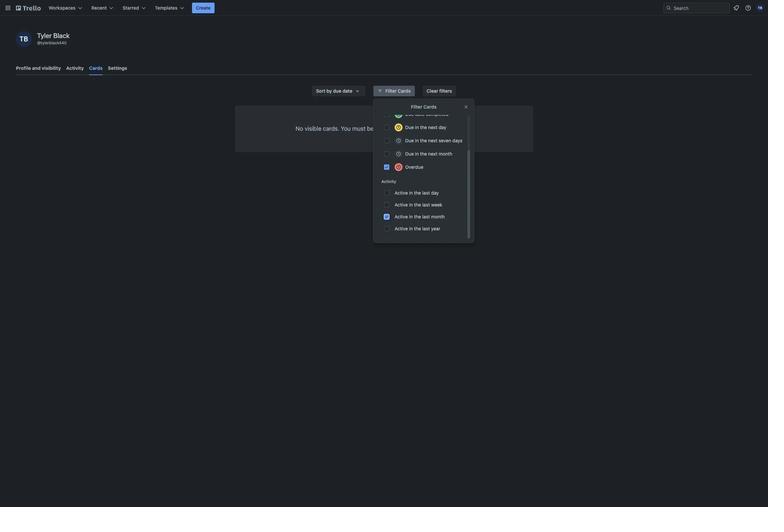Task type: locate. For each thing, give the bounding box(es) containing it.
next for seven
[[429, 138, 438, 143]]

the down the for
[[420, 138, 427, 143]]

3 last from the top
[[423, 214, 430, 220]]

0 vertical spatial date
[[343, 88, 353, 94]]

in down active in the last day
[[409, 202, 413, 208]]

1 horizontal spatial filter cards
[[411, 104, 437, 110]]

the up 'active in the last year'
[[414, 214, 421, 220]]

0 vertical spatial filter cards
[[386, 88, 411, 94]]

to
[[394, 125, 399, 132], [432, 125, 438, 132]]

cards
[[89, 65, 103, 71], [398, 88, 411, 94], [424, 104, 437, 110]]

0 horizontal spatial filter
[[386, 88, 397, 94]]

next left seven
[[429, 138, 438, 143]]

last up the active in the last week
[[423, 190, 430, 196]]

active up the active in the last week
[[395, 190, 408, 196]]

last down the active in the last week
[[423, 214, 430, 220]]

4 last from the top
[[423, 226, 430, 232]]

profile
[[16, 65, 31, 71]]

appear
[[439, 125, 458, 132]]

in for due in the next seven days
[[415, 138, 419, 143]]

no
[[296, 125, 303, 132]]

due in the next month
[[405, 151, 453, 157]]

due right a
[[405, 125, 414, 130]]

3 due from the top
[[405, 138, 414, 143]]

2 vertical spatial next
[[429, 151, 438, 157]]

active in the last year
[[395, 226, 441, 232]]

last for day
[[423, 190, 430, 196]]

1 vertical spatial date
[[415, 111, 425, 117]]

sort
[[316, 88, 326, 94]]

1 vertical spatial cards
[[398, 88, 411, 94]]

in up the active in the last week
[[409, 190, 413, 196]]

due for due date completed
[[405, 111, 414, 117]]

in for active in the last day
[[409, 190, 413, 196]]

next for day
[[429, 125, 438, 130]]

1 vertical spatial next
[[429, 138, 438, 143]]

next down due in the next seven days
[[429, 151, 438, 157]]

1 last from the top
[[423, 190, 430, 196]]

0 vertical spatial filter
[[386, 88, 397, 94]]

a
[[401, 125, 404, 132]]

last
[[423, 190, 430, 196], [423, 202, 430, 208], [423, 214, 430, 220], [423, 226, 430, 232]]

0 horizontal spatial activity
[[66, 65, 84, 71]]

1 horizontal spatial to
[[432, 125, 438, 132]]

templates button
[[151, 3, 188, 13]]

0 horizontal spatial tyler black (tylerblack440) image
[[16, 31, 32, 47]]

templates
[[155, 5, 178, 11]]

activity
[[66, 65, 84, 71], [382, 179, 397, 184]]

in for due in the next day
[[415, 125, 419, 130]]

the down active in the last month
[[414, 226, 421, 232]]

activity left cards link
[[66, 65, 84, 71]]

due up overdue
[[405, 151, 414, 157]]

next
[[429, 125, 438, 130], [429, 138, 438, 143], [429, 151, 438, 157]]

tyler black @ tylerblack440
[[37, 32, 70, 45]]

1 horizontal spatial date
[[415, 111, 425, 117]]

workspaces
[[49, 5, 76, 11]]

cards.
[[323, 125, 340, 132]]

clear
[[427, 88, 438, 94]]

activity up active in the last day
[[382, 179, 397, 184]]

month down seven
[[439, 151, 453, 157]]

profile and visibility
[[16, 65, 61, 71]]

the down active in the last day
[[414, 202, 421, 208]]

date right due
[[343, 88, 353, 94]]

0 notifications image
[[733, 4, 741, 12]]

day
[[439, 125, 447, 130], [431, 190, 439, 196]]

in up overdue
[[415, 151, 419, 157]]

here.
[[459, 125, 473, 132]]

1 horizontal spatial filter
[[411, 104, 423, 110]]

3 active from the top
[[395, 214, 408, 220]]

last for week
[[423, 202, 430, 208]]

the for due in the next month
[[420, 151, 427, 157]]

in left "it"
[[415, 125, 419, 130]]

the left "it"
[[420, 125, 427, 130]]

the for active in the last month
[[414, 214, 421, 220]]

and
[[32, 65, 41, 71]]

2 due from the top
[[405, 125, 414, 130]]

in down the for
[[415, 138, 419, 143]]

due for due in the next month
[[405, 151, 414, 157]]

active in the last week
[[395, 202, 443, 208]]

last left year
[[423, 226, 430, 232]]

the
[[420, 125, 427, 130], [420, 138, 427, 143], [420, 151, 427, 157], [414, 190, 421, 196], [414, 202, 421, 208], [414, 214, 421, 220], [414, 226, 421, 232]]

1 next from the top
[[429, 125, 438, 130]]

tyler black (tylerblack440) image right open information menu icon
[[757, 4, 765, 12]]

month for due in the next month
[[439, 151, 453, 157]]

back to home image
[[16, 3, 41, 13]]

the for active in the last day
[[414, 190, 421, 196]]

2 horizontal spatial cards
[[424, 104, 437, 110]]

tyler black (tylerblack440) image
[[757, 4, 765, 12], [16, 31, 32, 47]]

due down card
[[405, 138, 414, 143]]

to right "it"
[[432, 125, 438, 132]]

recent
[[91, 5, 107, 11]]

the for active in the last week
[[414, 202, 421, 208]]

0 horizontal spatial date
[[343, 88, 353, 94]]

cards up due date completed
[[424, 104, 437, 110]]

due
[[405, 111, 414, 117], [405, 125, 414, 130], [405, 138, 414, 143], [405, 151, 414, 157]]

0 horizontal spatial cards
[[89, 65, 103, 71]]

in up 'active in the last year'
[[409, 214, 413, 220]]

clear filters button
[[423, 86, 456, 96]]

@
[[37, 40, 41, 45]]

date
[[343, 88, 353, 94], [415, 111, 425, 117]]

due in the next seven days
[[405, 138, 463, 143]]

due in the next day
[[405, 125, 447, 130]]

3 next from the top
[[429, 151, 438, 157]]

active down active in the last day
[[395, 202, 408, 208]]

card
[[405, 125, 417, 132]]

sort by due date button
[[312, 86, 366, 96]]

cards right activity link
[[89, 65, 103, 71]]

due for due in the next seven days
[[405, 138, 414, 143]]

starred button
[[119, 3, 150, 13]]

2 vertical spatial cards
[[424, 104, 437, 110]]

active in the last month
[[395, 214, 445, 220]]

4 due from the top
[[405, 151, 414, 157]]

month down week
[[431, 214, 445, 220]]

last for year
[[423, 226, 430, 232]]

starred
[[123, 5, 139, 11]]

1 vertical spatial month
[[431, 214, 445, 220]]

in down active in the last month
[[409, 226, 413, 232]]

visible
[[305, 125, 322, 132]]

active up 'active in the last year'
[[395, 214, 408, 220]]

recent button
[[87, 3, 117, 13]]

1 horizontal spatial cards
[[398, 88, 411, 94]]

must
[[353, 125, 366, 132]]

1 due from the top
[[405, 111, 414, 117]]

0 vertical spatial next
[[429, 125, 438, 130]]

to left a
[[394, 125, 399, 132]]

1 vertical spatial filter
[[411, 104, 423, 110]]

next right the for
[[429, 125, 438, 130]]

0 vertical spatial month
[[439, 151, 453, 157]]

tyler black (tylerblack440) image left the @
[[16, 31, 32, 47]]

the up overdue
[[420, 151, 427, 157]]

no visible cards. you must be added to a card for it to appear here.
[[296, 125, 473, 132]]

workspaces button
[[45, 3, 86, 13]]

in
[[415, 125, 419, 130], [415, 138, 419, 143], [415, 151, 419, 157], [409, 190, 413, 196], [409, 202, 413, 208], [409, 214, 413, 220], [409, 226, 413, 232]]

0 horizontal spatial to
[[394, 125, 399, 132]]

the for due in the next seven days
[[420, 138, 427, 143]]

the up the active in the last week
[[414, 190, 421, 196]]

day up seven
[[439, 125, 447, 130]]

filter
[[386, 88, 397, 94], [411, 104, 423, 110]]

1 horizontal spatial activity
[[382, 179, 397, 184]]

by
[[327, 88, 332, 94]]

0 vertical spatial tyler black (tylerblack440) image
[[757, 4, 765, 12]]

cards left clear
[[398, 88, 411, 94]]

1 vertical spatial filter cards
[[411, 104, 437, 110]]

close popover image
[[464, 104, 469, 110]]

1 active from the top
[[395, 190, 408, 196]]

active down active in the last month
[[395, 226, 408, 232]]

0 horizontal spatial filter cards
[[386, 88, 411, 94]]

active for active in the last day
[[395, 190, 408, 196]]

tylerblack440
[[41, 40, 67, 45]]

tyler
[[37, 32, 52, 39]]

filter cards
[[386, 88, 411, 94], [411, 104, 437, 110]]

2 active from the top
[[395, 202, 408, 208]]

due up card
[[405, 111, 414, 117]]

4 active from the top
[[395, 226, 408, 232]]

date up due in the next day
[[415, 111, 425, 117]]

active
[[395, 190, 408, 196], [395, 202, 408, 208], [395, 214, 408, 220], [395, 226, 408, 232]]

day up week
[[431, 190, 439, 196]]

date inside popup button
[[343, 88, 353, 94]]

last left week
[[423, 202, 430, 208]]

0 vertical spatial day
[[439, 125, 447, 130]]

2 next from the top
[[429, 138, 438, 143]]

1 vertical spatial day
[[431, 190, 439, 196]]

create button
[[192, 3, 215, 13]]

month
[[439, 151, 453, 157], [431, 214, 445, 220]]

active in the last day
[[395, 190, 439, 196]]

be
[[367, 125, 374, 132]]

month for active in the last month
[[431, 214, 445, 220]]

2 last from the top
[[423, 202, 430, 208]]

activity link
[[66, 62, 84, 74]]



Task type: describe. For each thing, give the bounding box(es) containing it.
1 horizontal spatial tyler black (tylerblack440) image
[[757, 4, 765, 12]]

sort by due date
[[316, 88, 353, 94]]

0 vertical spatial cards
[[89, 65, 103, 71]]

settings link
[[108, 62, 127, 74]]

in for active in the last month
[[409, 214, 413, 220]]

Search field
[[672, 3, 730, 13]]

due date completed
[[405, 111, 449, 117]]

next for month
[[429, 151, 438, 157]]

profile and visibility link
[[16, 62, 61, 74]]

overdue
[[405, 164, 424, 170]]

for
[[419, 125, 426, 132]]

the for due in the next day
[[420, 125, 427, 130]]

in for active in the last year
[[409, 226, 413, 232]]

filter cards inside "button"
[[386, 88, 411, 94]]

filter inside "button"
[[386, 88, 397, 94]]

in for active in the last week
[[409, 202, 413, 208]]

the for active in the last year
[[414, 226, 421, 232]]

active for active in the last year
[[395, 226, 408, 232]]

active for active in the last week
[[395, 202, 408, 208]]

create
[[196, 5, 211, 11]]

day for active in the last day
[[431, 190, 439, 196]]

search image
[[667, 5, 672, 11]]

filters
[[440, 88, 452, 94]]

primary element
[[0, 0, 769, 16]]

open information menu image
[[745, 5, 752, 11]]

cards link
[[89, 62, 103, 75]]

it
[[428, 125, 431, 132]]

clear filters
[[427, 88, 452, 94]]

1 to from the left
[[394, 125, 399, 132]]

visibility
[[42, 65, 61, 71]]

1 vertical spatial tyler black (tylerblack440) image
[[16, 31, 32, 47]]

black
[[53, 32, 70, 39]]

added
[[376, 125, 392, 132]]

active for active in the last month
[[395, 214, 408, 220]]

settings
[[108, 65, 127, 71]]

2 to from the left
[[432, 125, 438, 132]]

due for due in the next day
[[405, 125, 414, 130]]

1 vertical spatial activity
[[382, 179, 397, 184]]

week
[[431, 202, 443, 208]]

completed
[[426, 111, 449, 117]]

you
[[341, 125, 351, 132]]

year
[[431, 226, 441, 232]]

days
[[453, 138, 463, 143]]

in for due in the next month
[[415, 151, 419, 157]]

day for due in the next day
[[439, 125, 447, 130]]

last for month
[[423, 214, 430, 220]]

due
[[333, 88, 342, 94]]

0 vertical spatial activity
[[66, 65, 84, 71]]

filter cards button
[[374, 86, 415, 96]]

seven
[[439, 138, 452, 143]]

cards inside "filter cards" "button"
[[398, 88, 411, 94]]



Task type: vqa. For each thing, say whether or not it's contained in the screenshot.
the Active in the last year
yes



